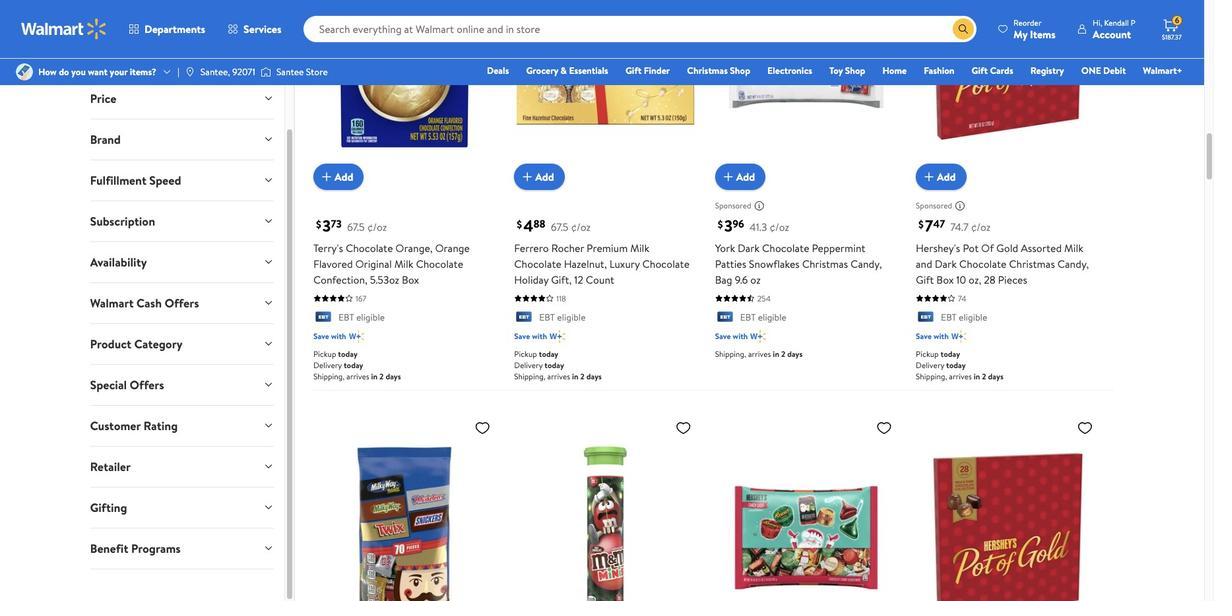 Task type: vqa. For each thing, say whether or not it's contained in the screenshot.
© 2023 Walmart Inc.
no



Task type: describe. For each thing, give the bounding box(es) containing it.
category
[[134, 336, 183, 353]]

67.5 for 4
[[551, 220, 569, 234]]

subscription tab
[[80, 201, 284, 242]]

product category tab
[[80, 324, 284, 364]]

pieces
[[999, 273, 1028, 287]]

save for $ 7 47 74.7 ¢/oz hershey's pot of gold assorted milk and dark chocolate christmas candy, gift box 10 oz, 28 pieces
[[916, 331, 932, 342]]

2 hershey's pot of gold assorted milk and dark chocolate christmas candy, gift box 10 oz, 28 pieces image from the top
[[916, 415, 1099, 601]]

count
[[586, 273, 615, 287]]

subscription button
[[80, 201, 284, 242]]

special
[[90, 377, 127, 393]]

delivery for 4
[[514, 360, 543, 371]]

product
[[90, 336, 131, 353]]

availability tab
[[80, 242, 284, 283]]

pickup today delivery today shipping, arrives in 2 days for 7
[[916, 349, 1004, 382]]

days for 3
[[386, 371, 401, 382]]

finder
[[644, 64, 670, 77]]

6
[[1176, 15, 1180, 26]]

santee
[[277, 65, 304, 79]]

7
[[926, 215, 934, 237]]

5.53oz
[[370, 273, 399, 287]]

sponsored for 3
[[715, 200, 752, 212]]

74.7
[[951, 220, 969, 234]]

fashion
[[924, 64, 955, 77]]

3 for $ 3 96 41.3 ¢/oz york dark chocolate peppermint patties snowflakes christmas candy, bag 9.6 oz
[[725, 215, 733, 237]]

ebt image for $ 3 73 67.5 ¢/oz terry's chocolate orange, orange flavored original milk chocolate confection, 5.53oz box
[[314, 312, 333, 325]]

retailer
[[90, 459, 131, 475]]

96
[[733, 217, 745, 231]]

9.6
[[735, 273, 748, 287]]

price button
[[80, 79, 284, 119]]

box inside $ 3 73 67.5 ¢/oz terry's chocolate orange, orange flavored original milk chocolate confection, 5.53oz box
[[402, 273, 419, 287]]

oz,
[[969, 273, 982, 287]]

walmart plus image for 4
[[550, 330, 566, 343]]

holiday
[[514, 273, 549, 287]]

¢/oz for $ 7 47 74.7 ¢/oz hershey's pot of gold assorted milk and dark chocolate christmas candy, gift box 10 oz, 28 pieces
[[972, 220, 991, 234]]

rocher
[[552, 241, 584, 255]]

items
[[1031, 27, 1056, 41]]

shipping, for 7
[[916, 371, 948, 382]]

chocolate inside the $ 3 96 41.3 ¢/oz york dark chocolate peppermint patties snowflakes christmas candy, bag 9.6 oz
[[763, 241, 810, 255]]

add button for 'terry's chocolate orange, orange flavored original milk chocolate confection, 5.53oz box' image
[[314, 164, 364, 190]]

rating
[[144, 418, 178, 434]]

one debit link
[[1076, 63, 1132, 78]]

dark inside the $ 3 96 41.3 ¢/oz york dark chocolate peppermint patties snowflakes christmas candy, bag 9.6 oz
[[738, 241, 760, 255]]

4 add button from the left
[[916, 164, 967, 190]]

ebt image for 7
[[916, 312, 936, 325]]

add to favorites list, m&m's minis milk chocolate mega christmas tube, 1.77 oz image
[[676, 420, 692, 437]]

essentials
[[569, 64, 609, 77]]

gifting
[[90, 500, 127, 516]]

product category button
[[80, 324, 284, 364]]

add for ferrero rocher premium milk chocolate hazelnut, luxury chocolate holiday gift, 12 count image's add button
[[536, 170, 554, 184]]

ebt for $ 3 73 67.5 ¢/oz terry's chocolate orange, orange flavored original milk chocolate confection, 5.53oz box
[[339, 311, 354, 324]]

p
[[1132, 17, 1136, 28]]

oz
[[751, 273, 761, 287]]

grocery
[[526, 64, 559, 77]]

walmart+
[[1144, 64, 1183, 77]]

luxury
[[610, 257, 640, 271]]

flavored
[[314, 257, 353, 271]]

pickup today delivery today shipping, arrives in 2 days for 3
[[314, 349, 401, 382]]

sponsored for 7
[[916, 200, 953, 212]]

terry's
[[314, 241, 343, 255]]

electronics link
[[762, 63, 819, 78]]

save with for $ 7 47 74.7 ¢/oz hershey's pot of gold assorted milk and dark chocolate christmas candy, gift box 10 oz, 28 pieces
[[916, 331, 949, 342]]

with for $ 7 47 74.7 ¢/oz hershey's pot of gold assorted milk and dark chocolate christmas candy, gift box 10 oz, 28 pieces
[[934, 331, 949, 342]]

do
[[59, 65, 69, 79]]

special offers button
[[80, 365, 284, 405]]

milk inside $ 3 73 67.5 ¢/oz terry's chocolate orange, orange flavored original milk chocolate confection, 5.53oz box
[[395, 257, 414, 271]]

with for $ 4 88 67.5 ¢/oz ferrero rocher premium milk chocolate hazelnut, luxury chocolate holiday gift, 12 count
[[532, 331, 547, 342]]

arrives for 3
[[347, 371, 370, 382]]

christmas inside $ 7 47 74.7 ¢/oz hershey's pot of gold assorted milk and dark chocolate christmas candy, gift box 10 oz, 28 pieces
[[1010, 257, 1056, 271]]

chocolate inside $ 7 47 74.7 ¢/oz hershey's pot of gold assorted milk and dark chocolate christmas candy, gift box 10 oz, 28 pieces
[[960, 257, 1007, 271]]

shop for christmas shop
[[730, 64, 751, 77]]

gifting button
[[80, 488, 284, 528]]

days for 7
[[989, 371, 1004, 382]]

reorder my items
[[1014, 17, 1056, 41]]

0 horizontal spatial christmas
[[687, 64, 728, 77]]

save for $ 3 73 67.5 ¢/oz terry's chocolate orange, orange flavored original milk chocolate confection, 5.53oz box
[[314, 331, 329, 342]]

orange
[[435, 241, 470, 255]]

walmart cash offers button
[[80, 283, 284, 324]]

gift cards link
[[966, 63, 1020, 78]]

chocolate down orange
[[416, 257, 463, 271]]

and
[[916, 257, 933, 271]]

delivery for 3
[[314, 360, 342, 371]]

add for add button for 'terry's chocolate orange, orange flavored original milk chocolate confection, 5.53oz box' image
[[335, 170, 354, 184]]

home link
[[877, 63, 913, 78]]

ebt eligible for $ 7 47 74.7 ¢/oz hershey's pot of gold assorted milk and dark chocolate christmas candy, gift box 10 oz, 28 pieces
[[941, 311, 988, 324]]

delivery for 7
[[916, 360, 945, 371]]

3 for $ 3 73 67.5 ¢/oz terry's chocolate orange, orange flavored original milk chocolate confection, 5.53oz box
[[323, 215, 331, 237]]

terry's chocolate orange, orange flavored original milk chocolate confection, 5.53oz box image
[[314, 0, 496, 180]]

pickup for 7
[[916, 349, 939, 360]]

92071
[[232, 65, 255, 79]]

118
[[557, 293, 566, 304]]

days for 4
[[587, 371, 602, 382]]

$187.37
[[1163, 32, 1182, 42]]

$ 3 96 41.3 ¢/oz york dark chocolate peppermint patties snowflakes christmas candy, bag 9.6 oz
[[715, 215, 882, 287]]

2 for 4
[[581, 371, 585, 382]]

hi, kendall p account
[[1093, 17, 1136, 41]]

add to cart image for 3
[[319, 169, 335, 185]]

price
[[90, 90, 116, 107]]

availability
[[90, 254, 147, 271]]

christmas inside the $ 3 96 41.3 ¢/oz york dark chocolate peppermint patties snowflakes christmas candy, bag 9.6 oz
[[803, 257, 849, 271]]

programs
[[131, 541, 181, 557]]

gift,
[[551, 273, 572, 287]]

walmart
[[90, 295, 134, 312]]

store
[[306, 65, 328, 79]]

walmart plus image for 3
[[751, 330, 767, 343]]

2 for 3
[[380, 371, 384, 382]]

in for 4
[[572, 371, 579, 382]]

cards
[[991, 64, 1014, 77]]

home
[[883, 64, 907, 77]]

3 add to cart image from the left
[[721, 169, 737, 185]]

walmart cash offers tab
[[80, 283, 284, 324]]

deals link
[[481, 63, 515, 78]]

$ 7 47 74.7 ¢/oz hershey's pot of gold assorted milk and dark chocolate christmas candy, gift box 10 oz, 28 pieces
[[916, 215, 1090, 287]]

grocery & essentials
[[526, 64, 609, 77]]

shipping, arrives in 2 days
[[715, 349, 803, 360]]

my
[[1014, 27, 1028, 41]]

167
[[356, 293, 367, 304]]

special offers
[[90, 377, 164, 393]]

debit
[[1104, 64, 1127, 77]]

walmart plus image for 7
[[952, 330, 967, 343]]

how do you want your items?
[[38, 65, 156, 79]]

items?
[[130, 65, 156, 79]]

santee,
[[201, 65, 230, 79]]

price tab
[[80, 79, 284, 119]]

ebt eligible for $ 4 88 67.5 ¢/oz ferrero rocher premium milk chocolate hazelnut, luxury chocolate holiday gift, 12 count
[[540, 311, 586, 324]]

add to favorites list, snickers, twix & more chocolate christmas candy variety pack - 70 ct bulk bag image
[[475, 420, 491, 437]]

product category
[[90, 336, 183, 353]]

6 $187.37
[[1163, 15, 1182, 42]]

73
[[331, 217, 342, 231]]

$ for $ 4 88 67.5 ¢/oz ferrero rocher premium milk chocolate hazelnut, luxury chocolate holiday gift, 12 count
[[517, 217, 522, 232]]

subscription
[[90, 213, 155, 230]]



Task type: locate. For each thing, give the bounding box(es) containing it.
add up 73
[[335, 170, 354, 184]]

 image
[[185, 67, 195, 77]]

1 horizontal spatial  image
[[261, 65, 271, 79]]

1 add to cart image from the left
[[319, 169, 335, 185]]

save with
[[314, 331, 346, 342], [514, 331, 547, 342], [715, 331, 748, 342], [916, 331, 949, 342]]

1 ebt eligible from the left
[[339, 311, 385, 324]]

1 horizontal spatial walmart plus image
[[751, 330, 767, 343]]

pickup today delivery today shipping, arrives in 2 days
[[314, 349, 401, 382], [514, 349, 602, 382], [916, 349, 1004, 382]]

want
[[88, 65, 108, 79]]

3 up terry's
[[323, 215, 331, 237]]

kendall
[[1105, 17, 1130, 28]]

1 horizontal spatial dark
[[935, 257, 957, 271]]

sponsored up 47
[[916, 200, 953, 212]]

gifting tab
[[80, 488, 284, 528]]

chocolate right "luxury"
[[643, 257, 690, 271]]

0 horizontal spatial shop
[[730, 64, 751, 77]]

gift for gift finder
[[626, 64, 642, 77]]

gift left finder
[[626, 64, 642, 77]]

arrives for 4
[[548, 371, 570, 382]]

 image
[[16, 63, 33, 81], [261, 65, 271, 79]]

chocolate up the snowflakes on the right top of the page
[[763, 241, 810, 255]]

deals
[[487, 64, 509, 77]]

gift down and
[[916, 273, 934, 287]]

add to cart image
[[922, 169, 938, 185]]

$ for $ 3 73 67.5 ¢/oz terry's chocolate orange, orange flavored original milk chocolate confection, 5.53oz box
[[316, 217, 321, 232]]

$ for $ 3 96 41.3 ¢/oz york dark chocolate peppermint patties snowflakes christmas candy, bag 9.6 oz
[[718, 217, 723, 232]]

0 horizontal spatial walmart plus image
[[550, 330, 566, 343]]

confection,
[[314, 273, 368, 287]]

christmas
[[687, 64, 728, 77], [803, 257, 849, 271], [1010, 257, 1056, 271]]

3 with from the left
[[733, 331, 748, 342]]

fulfillment
[[90, 172, 147, 189]]

shop right toy
[[846, 64, 866, 77]]

1 horizontal spatial offers
[[165, 295, 199, 312]]

2 horizontal spatial pickup
[[916, 349, 939, 360]]

1 ¢/oz from the left
[[368, 220, 387, 234]]

add to favorites list, hershey's, reese's and rolo assorted chocolate flavored christmas candy, variety bag 19.14 oz image
[[877, 420, 893, 437]]

2 pickup today delivery today shipping, arrives in 2 days from the left
[[514, 349, 602, 382]]

0 horizontal spatial  image
[[16, 63, 33, 81]]

milk up "luxury"
[[631, 241, 650, 255]]

add up ad disclaimer and feedback icon
[[737, 170, 755, 184]]

york dark chocolate peppermint patties snowflakes christmas candy, bag 9.6 oz image
[[715, 0, 898, 180]]

hershey's pot of gold assorted milk and dark chocolate christmas candy, gift box 10 oz, 28 pieces image
[[916, 0, 1099, 180], [916, 415, 1099, 601]]

2 ebt from the left
[[540, 311, 555, 324]]

2 horizontal spatial delivery
[[916, 360, 945, 371]]

2 horizontal spatial add to cart image
[[721, 169, 737, 185]]

4 save from the left
[[916, 331, 932, 342]]

67.5 inside $ 3 73 67.5 ¢/oz terry's chocolate orange, orange flavored original milk chocolate confection, 5.53oz box
[[347, 220, 365, 234]]

2 with from the left
[[532, 331, 547, 342]]

add button up "88"
[[514, 164, 565, 190]]

candy, inside the $ 3 96 41.3 ¢/oz york dark chocolate peppermint patties snowflakes christmas candy, bag 9.6 oz
[[851, 257, 882, 271]]

¢/oz up rocher
[[571, 220, 591, 234]]

1 pickup today delivery today shipping, arrives in 2 days from the left
[[314, 349, 401, 382]]

3 delivery from the left
[[916, 360, 945, 371]]

ad disclaimer and feedback image
[[754, 201, 765, 211]]

4 $ from the left
[[919, 217, 924, 232]]

0 horizontal spatial gift
[[626, 64, 642, 77]]

ferrero rocher premium milk chocolate hazelnut, luxury chocolate holiday gift, 12 count image
[[514, 0, 697, 180]]

3 $ from the left
[[718, 217, 723, 232]]

eligible down 167
[[356, 311, 385, 324]]

brand
[[90, 131, 121, 148]]

0 horizontal spatial add to cart image
[[319, 169, 335, 185]]

3 inside the $ 3 96 41.3 ¢/oz york dark chocolate peppermint patties snowflakes christmas candy, bag 9.6 oz
[[725, 215, 733, 237]]

add button for the york dark chocolate peppermint patties snowflakes christmas candy, bag 9.6 oz image
[[715, 164, 766, 190]]

ebt for $ 4 88 67.5 ¢/oz ferrero rocher premium milk chocolate hazelnut, luxury chocolate holiday gift, 12 count
[[540, 311, 555, 324]]

0 horizontal spatial ebt image
[[514, 312, 534, 325]]

1 pickup from the left
[[314, 349, 336, 360]]

 image left how
[[16, 63, 33, 81]]

toy
[[830, 64, 843, 77]]

2 ebt eligible from the left
[[540, 311, 586, 324]]

special offers tab
[[80, 365, 284, 405]]

walmart image
[[21, 18, 107, 40]]

1 horizontal spatial pickup
[[514, 349, 537, 360]]

4 add from the left
[[938, 170, 956, 184]]

add up "88"
[[536, 170, 554, 184]]

grocery & essentials link
[[521, 63, 615, 78]]

254
[[758, 293, 771, 304]]

2 $ from the left
[[517, 217, 522, 232]]

registry
[[1031, 64, 1065, 77]]

ebt for $ 7 47 74.7 ¢/oz hershey's pot of gold assorted milk and dark chocolate christmas candy, gift box 10 oz, 28 pieces
[[941, 311, 957, 324]]

candy, down the peppermint
[[851, 257, 882, 271]]

2 pickup from the left
[[514, 349, 537, 360]]

gift left cards
[[972, 64, 988, 77]]

1 $ from the left
[[316, 217, 321, 232]]

$ for $ 7 47 74.7 ¢/oz hershey's pot of gold assorted milk and dark chocolate christmas candy, gift box 10 oz, 28 pieces
[[919, 217, 924, 232]]

m&m's minis milk chocolate mega christmas tube, 1.77 oz image
[[514, 415, 697, 601]]

hershey's
[[916, 241, 961, 255]]

0 horizontal spatial sponsored
[[715, 200, 752, 212]]

christmas right finder
[[687, 64, 728, 77]]

1 horizontal spatial sponsored
[[916, 200, 953, 212]]

in for 7
[[974, 371, 981, 382]]

47
[[934, 217, 946, 231]]

1 67.5 from the left
[[347, 220, 365, 234]]

bag
[[715, 273, 733, 287]]

one debit
[[1082, 64, 1127, 77]]

candy,
[[851, 257, 882, 271], [1058, 257, 1090, 271]]

offers right cash on the left of page
[[165, 295, 199, 312]]

add to cart image up 73
[[319, 169, 335, 185]]

in
[[773, 349, 780, 360], [371, 371, 378, 382], [572, 371, 579, 382], [974, 371, 981, 382]]

ebt image
[[514, 312, 534, 325], [916, 312, 936, 325]]

ebt
[[339, 311, 354, 324], [540, 311, 555, 324], [741, 311, 756, 324], [941, 311, 957, 324]]

milk inside $ 4 88 67.5 ¢/oz ferrero rocher premium milk chocolate hazelnut, luxury chocolate holiday gift, 12 count
[[631, 241, 650, 255]]

1 horizontal spatial shop
[[846, 64, 866, 77]]

1 walmart plus image from the left
[[550, 330, 566, 343]]

2 horizontal spatial pickup today delivery today shipping, arrives in 2 days
[[916, 349, 1004, 382]]

1 horizontal spatial delivery
[[514, 360, 543, 371]]

one
[[1082, 64, 1102, 77]]

eligible for $ 7 47 74.7 ¢/oz hershey's pot of gold assorted milk and dark chocolate christmas candy, gift box 10 oz, 28 pieces
[[959, 311, 988, 324]]

67.5 right "88"
[[551, 220, 569, 234]]

ebt image down and
[[916, 312, 936, 325]]

Walmart Site-Wide search field
[[303, 16, 977, 42]]

ebt eligible down 118
[[540, 311, 586, 324]]

1 save with from the left
[[314, 331, 346, 342]]

ebt down 10
[[941, 311, 957, 324]]

2 save with from the left
[[514, 331, 547, 342]]

2 shop from the left
[[846, 64, 866, 77]]

0 horizontal spatial delivery
[[314, 360, 342, 371]]

shop
[[730, 64, 751, 77], [846, 64, 866, 77]]

1 vertical spatial hershey's pot of gold assorted milk and dark chocolate christmas candy, gift box 10 oz, 28 pieces image
[[916, 415, 1099, 601]]

fulfillment speed
[[90, 172, 181, 189]]

milk inside $ 7 47 74.7 ¢/oz hershey's pot of gold assorted milk and dark chocolate christmas candy, gift box 10 oz, 28 pieces
[[1065, 241, 1084, 255]]

fulfillment speed tab
[[80, 160, 284, 201]]

arrives for 7
[[950, 371, 972, 382]]

1 vertical spatial offers
[[130, 377, 164, 393]]

67.5 inside $ 4 88 67.5 ¢/oz ferrero rocher premium milk chocolate hazelnut, luxury chocolate holiday gift, 12 count
[[551, 220, 569, 234]]

reorder
[[1014, 17, 1042, 28]]

orange,
[[396, 241, 433, 255]]

$ inside the $ 3 96 41.3 ¢/oz york dark chocolate peppermint patties snowflakes christmas candy, bag 9.6 oz
[[718, 217, 723, 232]]

2 candy, from the left
[[1058, 257, 1090, 271]]

chocolate down of
[[960, 257, 1007, 271]]

1 candy, from the left
[[851, 257, 882, 271]]

4 with from the left
[[934, 331, 949, 342]]

74
[[959, 293, 967, 304]]

shipping, for 4
[[514, 371, 546, 382]]

1 ebt image from the left
[[314, 312, 333, 325]]

2 delivery from the left
[[514, 360, 543, 371]]

¢/oz inside $ 3 73 67.5 ¢/oz terry's chocolate orange, orange flavored original milk chocolate confection, 5.53oz box
[[368, 220, 387, 234]]

dark down hershey's
[[935, 257, 957, 271]]

shop left electronics
[[730, 64, 751, 77]]

ebt up walmart plus icon
[[339, 311, 354, 324]]

save with for $ 3 96 41.3 ¢/oz york dark chocolate peppermint patties snowflakes christmas candy, bag 9.6 oz
[[715, 331, 748, 342]]

dark inside $ 7 47 74.7 ¢/oz hershey's pot of gold assorted milk and dark chocolate christmas candy, gift box 10 oz, 28 pieces
[[935, 257, 957, 271]]

christmas down "assorted"
[[1010, 257, 1056, 271]]

1 ebt from the left
[[339, 311, 354, 324]]

box right 5.53oz
[[402, 273, 419, 287]]

1 horizontal spatial ebt image
[[916, 312, 936, 325]]

0 horizontal spatial offers
[[130, 377, 164, 393]]

67.5 for 3
[[347, 220, 365, 234]]

milk right "assorted"
[[1065, 241, 1084, 255]]

save for $ 3 96 41.3 ¢/oz york dark chocolate peppermint patties snowflakes christmas candy, bag 9.6 oz
[[715, 331, 731, 342]]

 image right "92071"
[[261, 65, 271, 79]]

today
[[338, 349, 358, 360], [539, 349, 559, 360], [941, 349, 961, 360], [344, 360, 363, 371], [545, 360, 564, 371], [947, 360, 966, 371]]

ferrero
[[514, 241, 549, 255]]

eligible for $ 4 88 67.5 ¢/oz ferrero rocher premium milk chocolate hazelnut, luxury chocolate holiday gift, 12 count
[[557, 311, 586, 324]]

assorted
[[1021, 241, 1062, 255]]

0 horizontal spatial 3
[[323, 215, 331, 237]]

departments button
[[118, 13, 217, 45]]

add
[[335, 170, 354, 184], [536, 170, 554, 184], [737, 170, 755, 184], [938, 170, 956, 184]]

add button up 73
[[314, 164, 364, 190]]

0 horizontal spatial 67.5
[[347, 220, 365, 234]]

0 horizontal spatial dark
[[738, 241, 760, 255]]

ebt image down bag at right top
[[715, 312, 735, 325]]

2 eligible from the left
[[557, 311, 586, 324]]

customer
[[90, 418, 141, 434]]

registry link
[[1025, 63, 1071, 78]]

¢/oz up original
[[368, 220, 387, 234]]

1 horizontal spatial milk
[[631, 241, 650, 255]]

0 horizontal spatial milk
[[395, 257, 414, 271]]

eligible down 254
[[758, 311, 787, 324]]

1 horizontal spatial christmas
[[803, 257, 849, 271]]

toy shop link
[[824, 63, 872, 78]]

candy, inside $ 7 47 74.7 ¢/oz hershey's pot of gold assorted milk and dark chocolate christmas candy, gift box 10 oz, 28 pieces
[[1058, 257, 1090, 271]]

eligible down 118
[[557, 311, 586, 324]]

$ inside $ 7 47 74.7 ¢/oz hershey's pot of gold assorted milk and dark chocolate christmas candy, gift box 10 oz, 28 pieces
[[919, 217, 924, 232]]

with for $ 3 73 67.5 ¢/oz terry's chocolate orange, orange flavored original milk chocolate confection, 5.53oz box
[[331, 331, 346, 342]]

3 save with from the left
[[715, 331, 748, 342]]

pickup for 4
[[514, 349, 537, 360]]

ebt image for $ 3 96 41.3 ¢/oz york dark chocolate peppermint patties snowflakes christmas candy, bag 9.6 oz
[[715, 312, 735, 325]]

2 save from the left
[[514, 331, 530, 342]]

fashion link
[[918, 63, 961, 78]]

offers inside tab
[[165, 295, 199, 312]]

walmart plus image
[[349, 330, 365, 343]]

sponsored
[[715, 200, 752, 212], [916, 200, 953, 212]]

1 3 from the left
[[323, 215, 331, 237]]

services
[[244, 22, 282, 36]]

3 pickup from the left
[[916, 349, 939, 360]]

2 box from the left
[[937, 273, 954, 287]]

2 horizontal spatial milk
[[1065, 241, 1084, 255]]

2 walmart plus image from the left
[[751, 330, 767, 343]]

snickers, twix & more chocolate christmas candy variety pack - 70 ct bulk bag image
[[314, 415, 496, 601]]

0 vertical spatial dark
[[738, 241, 760, 255]]

brand tab
[[80, 119, 284, 160]]

3 ¢/oz from the left
[[770, 220, 790, 234]]

28
[[984, 273, 996, 287]]

¢/oz for $ 4 88 67.5 ¢/oz ferrero rocher premium milk chocolate hazelnut, luxury chocolate holiday gift, 12 count
[[571, 220, 591, 234]]

ebt image for 4
[[514, 312, 534, 325]]

add for first add button from the right
[[938, 170, 956, 184]]

add button up ad disclaimer and feedback image
[[916, 164, 967, 190]]

gift finder link
[[620, 63, 676, 78]]

1 horizontal spatial candy,
[[1058, 257, 1090, 271]]

$ left 73
[[316, 217, 321, 232]]

3 walmart plus image from the left
[[952, 330, 967, 343]]

2 horizontal spatial walmart plus image
[[952, 330, 967, 343]]

walmart plus image down the '74'
[[952, 330, 967, 343]]

1 eligible from the left
[[356, 311, 385, 324]]

67.5 right 73
[[347, 220, 365, 234]]

availability button
[[80, 242, 284, 283]]

walmart+ link
[[1138, 63, 1189, 78]]

chocolate
[[346, 241, 393, 255], [763, 241, 810, 255], [416, 257, 463, 271], [514, 257, 562, 271], [643, 257, 690, 271], [960, 257, 1007, 271]]

0 horizontal spatial candy,
[[851, 257, 882, 271]]

1 save from the left
[[314, 331, 329, 342]]

¢/oz right 74.7
[[972, 220, 991, 234]]

hershey's, reese's and rolo assorted chocolate flavored christmas candy, variety bag 19.14 oz image
[[715, 415, 898, 601]]

add button up ad disclaimer and feedback icon
[[715, 164, 766, 190]]

4 ¢/oz from the left
[[972, 220, 991, 234]]

1 horizontal spatial box
[[937, 273, 954, 287]]

2 67.5 from the left
[[551, 220, 569, 234]]

retailer tab
[[80, 447, 284, 487]]

1 delivery from the left
[[314, 360, 342, 371]]

¢/oz inside $ 4 88 67.5 ¢/oz ferrero rocher premium milk chocolate hazelnut, luxury chocolate holiday gift, 12 count
[[571, 220, 591, 234]]

12
[[575, 273, 584, 287]]

ad disclaimer and feedback image
[[955, 201, 966, 211]]

original
[[356, 257, 392, 271]]

in for 3
[[371, 371, 378, 382]]

gift
[[626, 64, 642, 77], [972, 64, 988, 77], [916, 273, 934, 287]]

0 vertical spatial offers
[[165, 295, 199, 312]]

save with for $ 3 73 67.5 ¢/oz terry's chocolate orange, orange flavored original milk chocolate confection, 5.53oz box
[[314, 331, 346, 342]]

0 horizontal spatial pickup today delivery today shipping, arrives in 2 days
[[314, 349, 401, 382]]

services button
[[217, 13, 293, 45]]

benefit programs button
[[80, 529, 284, 569]]

3 ebt from the left
[[741, 311, 756, 324]]

pickup
[[314, 349, 336, 360], [514, 349, 537, 360], [916, 349, 939, 360]]

Search search field
[[303, 16, 977, 42]]

chocolate down ferrero
[[514, 257, 562, 271]]

 image for santee store
[[261, 65, 271, 79]]

pickup today delivery today shipping, arrives in 2 days for 4
[[514, 349, 602, 382]]

you
[[71, 65, 86, 79]]

shop for toy shop
[[846, 64, 866, 77]]

ebt image down holiday
[[514, 312, 534, 325]]

dark down "41.3"
[[738, 241, 760, 255]]

milk down orange,
[[395, 257, 414, 271]]

add for add button for the york dark chocolate peppermint patties snowflakes christmas candy, bag 9.6 oz image
[[737, 170, 755, 184]]

1 horizontal spatial add to cart image
[[520, 169, 536, 185]]

shipping, for 3
[[314, 371, 345, 382]]

days
[[788, 349, 803, 360], [386, 371, 401, 382], [587, 371, 602, 382], [989, 371, 1004, 382]]

 image for how do you want your items?
[[16, 63, 33, 81]]

brand button
[[80, 119, 284, 160]]

benefit programs tab
[[80, 529, 284, 569]]

offers right special
[[130, 377, 164, 393]]

1 horizontal spatial ebt image
[[715, 312, 735, 325]]

3
[[323, 215, 331, 237], [725, 215, 733, 237]]

customer rating tab
[[80, 406, 284, 446]]

ebt image down confection,
[[314, 312, 333, 325]]

|
[[178, 65, 179, 79]]

3 eligible from the left
[[758, 311, 787, 324]]

toy shop
[[830, 64, 866, 77]]

¢/oz for $ 3 96 41.3 ¢/oz york dark chocolate peppermint patties snowflakes christmas candy, bag 9.6 oz
[[770, 220, 790, 234]]

retailer button
[[80, 447, 284, 487]]

2 sponsored from the left
[[916, 200, 953, 212]]

ebt eligible down the '74'
[[941, 311, 988, 324]]

customer rating button
[[80, 406, 284, 446]]

eligible for $ 3 96 41.3 ¢/oz york dark chocolate peppermint patties snowflakes christmas candy, bag 9.6 oz
[[758, 311, 787, 324]]

¢/oz inside $ 7 47 74.7 ¢/oz hershey's pot of gold assorted milk and dark chocolate christmas candy, gift box 10 oz, 28 pieces
[[972, 220, 991, 234]]

1 horizontal spatial gift
[[916, 273, 934, 287]]

walmart plus image up the "shipping, arrives in 2 days"
[[751, 330, 767, 343]]

2 3 from the left
[[725, 215, 733, 237]]

4 save with from the left
[[916, 331, 949, 342]]

ebt eligible down 167
[[339, 311, 385, 324]]

with for $ 3 96 41.3 ¢/oz york dark chocolate peppermint patties snowflakes christmas candy, bag 9.6 oz
[[733, 331, 748, 342]]

0 horizontal spatial box
[[402, 273, 419, 287]]

shipping,
[[715, 349, 747, 360], [314, 371, 345, 382], [514, 371, 546, 382], [916, 371, 948, 382]]

2 horizontal spatial christmas
[[1010, 257, 1056, 271]]

3 inside $ 3 73 67.5 ¢/oz terry's chocolate orange, orange flavored original milk chocolate confection, 5.53oz box
[[323, 215, 331, 237]]

add to favorites list, hershey's pot of gold assorted milk and dark chocolate christmas candy, gift box 10 oz, 28 pieces image
[[1078, 420, 1094, 437]]

1 horizontal spatial pickup today delivery today shipping, arrives in 2 days
[[514, 349, 602, 382]]

2 add to cart image from the left
[[520, 169, 536, 185]]

¢/oz right "41.3"
[[770, 220, 790, 234]]

2 ¢/oz from the left
[[571, 220, 591, 234]]

1 vertical spatial dark
[[935, 257, 957, 271]]

$ left 4
[[517, 217, 522, 232]]

ebt image
[[314, 312, 333, 325], [715, 312, 735, 325]]

sponsored up the 96
[[715, 200, 752, 212]]

1 add button from the left
[[314, 164, 364, 190]]

2 for 7
[[983, 371, 987, 382]]

pickup for 3
[[314, 349, 336, 360]]

box
[[402, 273, 419, 287], [937, 273, 954, 287]]

ebt eligible for $ 3 73 67.5 ¢/oz terry's chocolate orange, orange flavored original milk chocolate confection, 5.53oz box
[[339, 311, 385, 324]]

3 add from the left
[[737, 170, 755, 184]]

1 horizontal spatial 3
[[725, 215, 733, 237]]

ebt for $ 3 96 41.3 ¢/oz york dark chocolate peppermint patties snowflakes christmas candy, bag 9.6 oz
[[741, 311, 756, 324]]

3 up york
[[725, 215, 733, 237]]

eligible down the '74'
[[959, 311, 988, 324]]

save for $ 4 88 67.5 ¢/oz ferrero rocher premium milk chocolate hazelnut, luxury chocolate holiday gift, 12 count
[[514, 331, 530, 342]]

2 ebt image from the left
[[916, 312, 936, 325]]

$ inside $ 3 73 67.5 ¢/oz terry's chocolate orange, orange flavored original milk chocolate confection, 5.53oz box
[[316, 217, 321, 232]]

save with for $ 4 88 67.5 ¢/oz ferrero rocher premium milk chocolate hazelnut, luxury chocolate holiday gift, 12 count
[[514, 331, 547, 342]]

christmas shop
[[687, 64, 751, 77]]

3 ebt eligible from the left
[[741, 311, 787, 324]]

box left 10
[[937, 273, 954, 287]]

¢/oz for $ 3 73 67.5 ¢/oz terry's chocolate orange, orange flavored original milk chocolate confection, 5.53oz box
[[368, 220, 387, 234]]

york
[[715, 241, 736, 255]]

3 pickup today delivery today shipping, arrives in 2 days from the left
[[916, 349, 1004, 382]]

1 shop from the left
[[730, 64, 751, 77]]

add up ad disclaimer and feedback image
[[938, 170, 956, 184]]

add button for ferrero rocher premium milk chocolate hazelnut, luxury chocolate holiday gift, 12 count image
[[514, 164, 565, 190]]

1 ebt image from the left
[[514, 312, 534, 325]]

2 add button from the left
[[514, 164, 565, 190]]

4 ebt eligible from the left
[[941, 311, 988, 324]]

3 add button from the left
[[715, 164, 766, 190]]

hi,
[[1093, 17, 1103, 28]]

walmart plus image
[[550, 330, 566, 343], [751, 330, 767, 343], [952, 330, 967, 343]]

1 sponsored from the left
[[715, 200, 752, 212]]

$ left the 96
[[718, 217, 723, 232]]

1 box from the left
[[402, 273, 419, 287]]

add to cart image up "88"
[[520, 169, 536, 185]]

of
[[982, 241, 994, 255]]

0 horizontal spatial ebt image
[[314, 312, 333, 325]]

chocolate up original
[[346, 241, 393, 255]]

gift cards
[[972, 64, 1014, 77]]

add to cart image for 4
[[520, 169, 536, 185]]

offers inside tab
[[130, 377, 164, 393]]

1 hershey's pot of gold assorted milk and dark chocolate christmas candy, gift box 10 oz, 28 pieces image from the top
[[916, 0, 1099, 180]]

add to cart image
[[319, 169, 335, 185], [520, 169, 536, 185], [721, 169, 737, 185]]

2 add from the left
[[536, 170, 554, 184]]

1 with from the left
[[331, 331, 346, 342]]

ebt eligible down 254
[[741, 311, 787, 324]]

eligible for $ 3 73 67.5 ¢/oz terry's chocolate orange, orange flavored original milk chocolate confection, 5.53oz box
[[356, 311, 385, 324]]

$ 4 88 67.5 ¢/oz ferrero rocher premium milk chocolate hazelnut, luxury chocolate holiday gift, 12 count
[[514, 215, 690, 287]]

fulfillment speed button
[[80, 160, 284, 201]]

christmas down the peppermint
[[803, 257, 849, 271]]

2 ebt image from the left
[[715, 312, 735, 325]]

box inside $ 7 47 74.7 ¢/oz hershey's pot of gold assorted milk and dark chocolate christmas candy, gift box 10 oz, 28 pieces
[[937, 273, 954, 287]]

add to cart image up the 96
[[721, 169, 737, 185]]

1 add from the left
[[335, 170, 354, 184]]

0 vertical spatial hershey's pot of gold assorted milk and dark chocolate christmas candy, gift box 10 oz, 28 pieces image
[[916, 0, 1099, 180]]

3 save from the left
[[715, 331, 731, 342]]

ebt down '9.6'
[[741, 311, 756, 324]]

0 horizontal spatial pickup
[[314, 349, 336, 360]]

ebt eligible for $ 3 96 41.3 ¢/oz york dark chocolate peppermint patties snowflakes christmas candy, bag 9.6 oz
[[741, 311, 787, 324]]

ebt down gift, on the left
[[540, 311, 555, 324]]

$ inside $ 4 88 67.5 ¢/oz ferrero rocher premium milk chocolate hazelnut, luxury chocolate holiday gift, 12 count
[[517, 217, 522, 232]]

¢/oz inside the $ 3 96 41.3 ¢/oz york dark chocolate peppermint patties snowflakes christmas candy, bag 9.6 oz
[[770, 220, 790, 234]]

candy, down "assorted"
[[1058, 257, 1090, 271]]

add button
[[314, 164, 364, 190], [514, 164, 565, 190], [715, 164, 766, 190], [916, 164, 967, 190]]

electronics
[[768, 64, 813, 77]]

$ left 7 on the top
[[919, 217, 924, 232]]

customer rating
[[90, 418, 178, 434]]

gift inside $ 7 47 74.7 ¢/oz hershey's pot of gold assorted milk and dark chocolate christmas candy, gift box 10 oz, 28 pieces
[[916, 273, 934, 287]]

walmart plus image down 118
[[550, 330, 566, 343]]

1 horizontal spatial 67.5
[[551, 220, 569, 234]]

4 ebt from the left
[[941, 311, 957, 324]]

gift for gift cards
[[972, 64, 988, 77]]

2 horizontal spatial gift
[[972, 64, 988, 77]]

search icon image
[[959, 24, 969, 34]]

4 eligible from the left
[[959, 311, 988, 324]]



